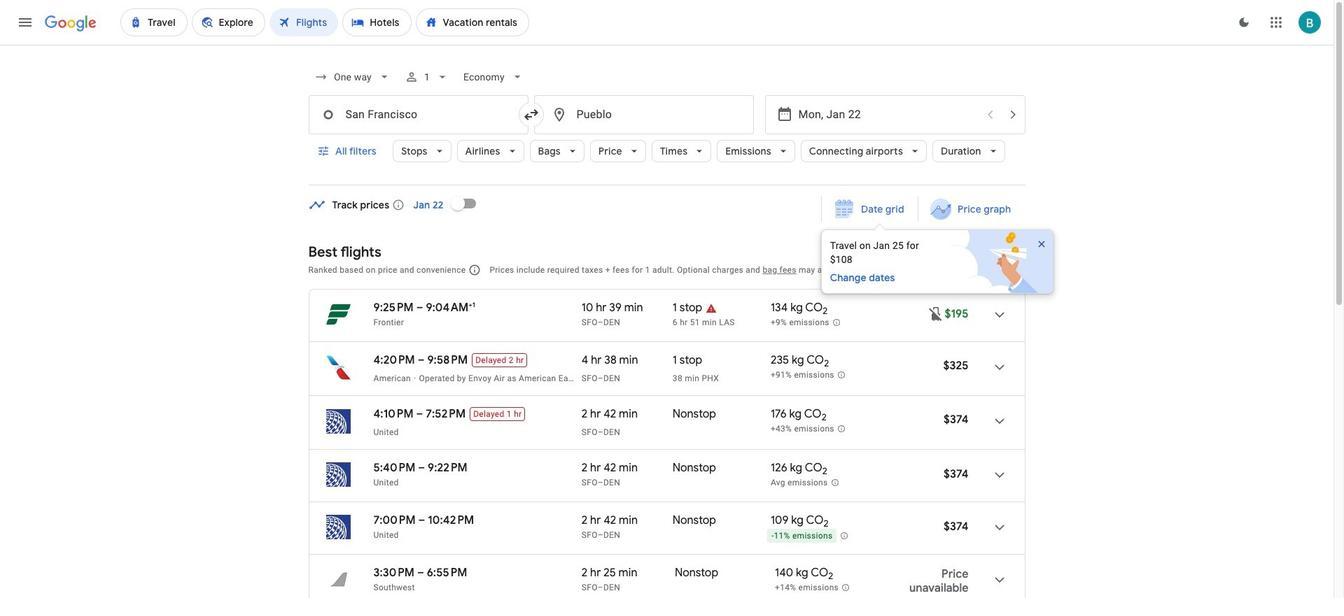 Task type: describe. For each thing, give the bounding box(es) containing it.
1 total duration 2 hr 42 min. element from the top
[[582, 408, 673, 427]]

Departure time: 3:30 PM. text field
[[374, 566, 415, 581]]

Departure time: 4:20 PM. text field
[[374, 354, 415, 368]]

Departure time: 4:10 PM. text field
[[374, 408, 414, 422]]

leaves san francisco international airport (sfo) at 4:20 pm on monday, january 22 and arrives at denver international airport at 9:58 pm on monday, january 22. element
[[374, 354, 468, 368]]

find the best price region
[[308, 187, 1068, 294]]

Arrival time: 9:22 PM. text field
[[428, 461, 468, 475]]

nonstop flight. element for total duration 2 hr 42 min. element corresponding to leaves san francisco international airport (sfo) at 7:00 pm on monday, january 22 and arrives at denver international airport at 10:42 pm on monday, january 22. element
[[673, 514, 716, 530]]

flight details. leaves san francisco international airport (sfo) at 3:30 pm on monday, january 22 and arrives at denver international airport at 6:55 pm on monday, january 22. image
[[983, 564, 1016, 597]]

total duration 4 hr 38 min. element
[[582, 354, 673, 373]]

total duration 10 hr 39 min. element
[[582, 301, 673, 317]]

total duration 2 hr 25 min. element
[[582, 566, 675, 583]]

main menu image
[[17, 14, 34, 31]]

flight details. leaves san francisco international airport (sfo) at 7:00 pm on monday, january 22 and arrives at denver international airport at 10:42 pm on monday, january 22. image
[[983, 511, 1016, 545]]

Arrival time: 9:04 AM on  Tuesday, January 23. text field
[[426, 300, 475, 315]]

2 1 stop flight. element from the top
[[673, 354, 703, 373]]

leaves san francisco international airport (sfo) at 5:40 pm on monday, january 22 and arrives at denver international airport at 9:22 pm on monday, january 22. element
[[374, 461, 468, 475]]

nonstop flight. element for total duration 2 hr 42 min. element corresponding to leaves san francisco international airport (sfo) at 5:40 pm on monday, january 22 and arrives at denver international airport at 9:22 pm on monday, january 22. element
[[673, 461, 716, 478]]

195 US dollars text field
[[945, 307, 969, 321]]

total duration 2 hr 42 min. element for leaves san francisco international airport (sfo) at 5:40 pm on monday, january 22 and arrives at denver international airport at 9:22 pm on monday, january 22. element
[[582, 461, 673, 478]]

leaves san francisco international airport (sfo) at 9:25 pm on monday, january 22 and arrives at denver international airport at 9:04 am on tuesday, january 23. element
[[374, 300, 475, 315]]



Task type: locate. For each thing, give the bounding box(es) containing it.
374 us dollars text field for flight details. leaves san francisco international airport (sfo) at 5:40 pm on monday, january 22 and arrives at denver international airport at 9:22 pm on monday, january 22. 'icon'
[[944, 468, 969, 482]]

None text field
[[534, 95, 754, 134]]

Arrival time: 9:58 PM. text field
[[427, 354, 468, 368]]

374 US dollars text field
[[944, 468, 969, 482], [944, 520, 969, 534]]

nonstop flight. element
[[673, 408, 716, 427], [673, 461, 716, 478], [673, 514, 716, 530], [675, 566, 719, 583]]

374 us dollars text field left flight details. leaves san francisco international airport (sfo) at 5:40 pm on monday, january 22 and arrives at denver international airport at 9:22 pm on monday, january 22. 'icon'
[[944, 468, 969, 482]]

Departure time: 5:40 PM. text field
[[374, 461, 416, 475]]

1 vertical spatial 1 stop flight. element
[[673, 354, 703, 373]]

total duration 2 hr 42 min. element
[[582, 408, 673, 427], [582, 461, 673, 478], [582, 514, 673, 530]]

2 total duration 2 hr 42 min. element from the top
[[582, 461, 673, 478]]

1 vertical spatial 374 us dollars text field
[[944, 520, 969, 534]]

None text field
[[308, 95, 528, 134]]

nonstop flight. element for first total duration 2 hr 42 min. element
[[673, 408, 716, 427]]

leaves san francisco international airport (sfo) at 3:30 pm on monday, january 22 and arrives at denver international airport at 6:55 pm on monday, january 22. element
[[374, 566, 467, 581]]

1 1 stop flight. element from the top
[[673, 301, 703, 317]]

None search field
[[308, 60, 1026, 186]]

2 374 us dollars text field from the top
[[944, 520, 969, 534]]

374 us dollars text field left the 'flight details. leaves san francisco international airport (sfo) at 7:00 pm on monday, january 22 and arrives at denver international airport at 10:42 pm on monday, january 22.' image
[[944, 520, 969, 534]]

3 total duration 2 hr 42 min. element from the top
[[582, 514, 673, 530]]

this price for this flight doesn't include overhead bin access. if you need a carry-on bag, use the bags filter to update prices. image
[[928, 306, 945, 322]]

Departure text field
[[799, 96, 978, 134]]

0 vertical spatial 1 stop flight. element
[[673, 301, 703, 317]]

main content
[[308, 187, 1068, 599]]

leaves san francisco international airport (sfo) at 4:10 pm on monday, january 22 and arrives at denver international airport at 7:52 pm on monday, january 22. element
[[374, 408, 466, 422]]

2 vertical spatial total duration 2 hr 42 min. element
[[582, 514, 673, 530]]

Departure time: 7:00 PM. text field
[[374, 514, 416, 528]]

374 us dollars text field for the 'flight details. leaves san francisco international airport (sfo) at 7:00 pm on monday, january 22 and arrives at denver international airport at 10:42 pm on monday, january 22.' image
[[944, 520, 969, 534]]

learn more about ranking image
[[469, 264, 481, 277]]

loading results progress bar
[[0, 45, 1334, 48]]

Arrival time: 6:55 PM. text field
[[427, 566, 467, 581]]

0 vertical spatial total duration 2 hr 42 min. element
[[582, 408, 673, 427]]

1 stop flight. element
[[673, 301, 703, 317], [673, 354, 703, 373]]

Arrival time: 10:42 PM. text field
[[428, 514, 474, 528]]

Arrival time: 7:52 PM. text field
[[426, 408, 466, 422]]

nonstop flight. element for total duration 2 hr 25 min. element
[[675, 566, 719, 583]]

change appearance image
[[1228, 6, 1261, 39]]

leaves san francisco international airport (sfo) at 7:00 pm on monday, january 22 and arrives at denver international airport at 10:42 pm on monday, january 22. element
[[374, 514, 474, 528]]

1 vertical spatial total duration 2 hr 42 min. element
[[582, 461, 673, 478]]

flight details. leaves san francisco international airport (sfo) at 4:20 pm on monday, january 22 and arrives at denver international airport at 9:58 pm on monday, january 22. image
[[983, 351, 1016, 384]]

flight details. leaves san francisco international airport (sfo) at 4:10 pm on monday, january 22 and arrives at denver international airport at 7:52 pm on monday, january 22. image
[[983, 405, 1016, 438]]

total duration 2 hr 42 min. element for leaves san francisco international airport (sfo) at 7:00 pm on monday, january 22 and arrives at denver international airport at 10:42 pm on monday, january 22. element
[[582, 514, 673, 530]]

None field
[[308, 64, 397, 90], [458, 64, 530, 90], [308, 64, 397, 90], [458, 64, 530, 90]]

flight details. leaves san francisco international airport (sfo) at 5:40 pm on monday, january 22 and arrives at denver international airport at 9:22 pm on monday, january 22. image
[[983, 459, 1016, 492]]

374 US dollars text field
[[944, 413, 969, 427]]

swap origin and destination. image
[[523, 106, 540, 123]]

flight details. leaves san francisco international airport (sfo) at 9:25 pm on monday, january 22 and arrives at denver international airport at 9:04 am on tuesday, january 23. image
[[983, 298, 1016, 332]]

close image
[[1036, 239, 1047, 250]]

1 374 us dollars text field from the top
[[944, 468, 969, 482]]

learn more about tracked prices image
[[392, 199, 405, 211]]

Departure time: 9:25 PM. text field
[[374, 301, 414, 315]]

0 vertical spatial 374 us dollars text field
[[944, 468, 969, 482]]

325 US dollars text field
[[944, 359, 969, 373]]



Task type: vqa. For each thing, say whether or not it's contained in the screenshot.
Departure time: 7:00 PM. 'text box'
yes



